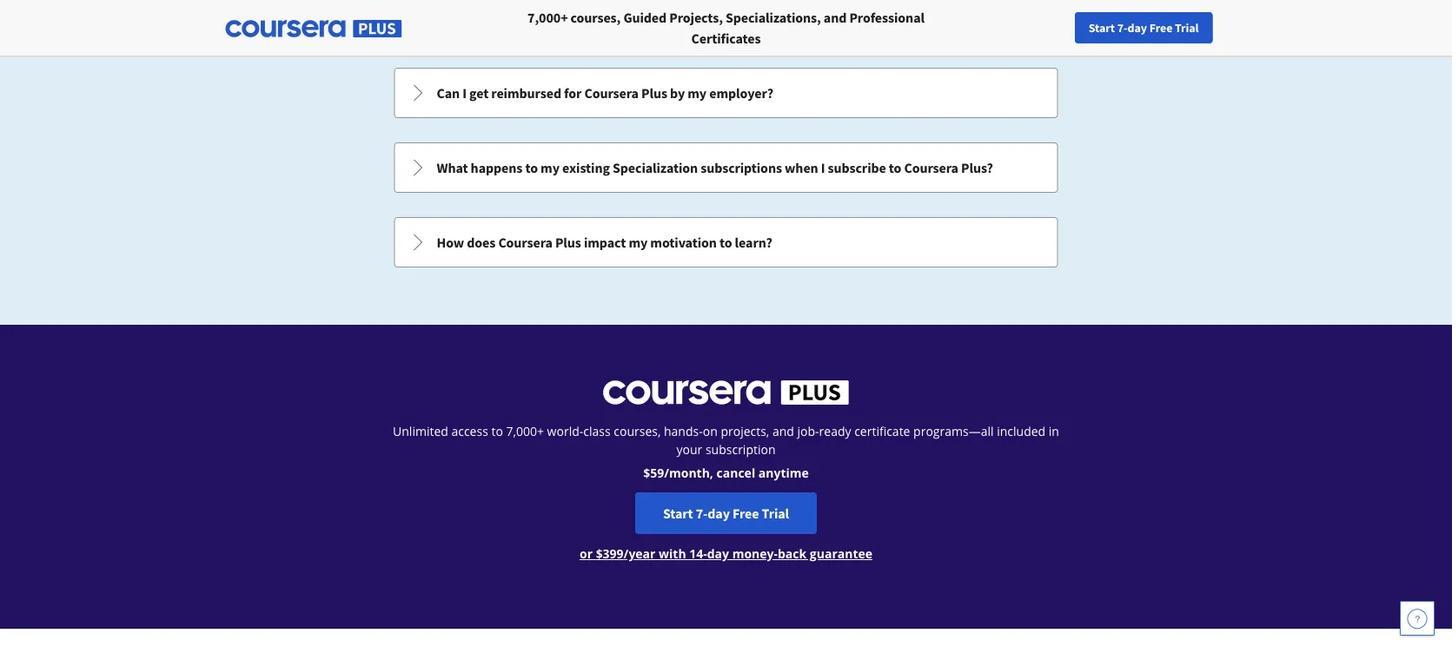 Task type: vqa. For each thing, say whether or not it's contained in the screenshot.
Beginner associated with Contabilidad para no contadores
no



Task type: describe. For each thing, give the bounding box(es) containing it.
to right subscribe
[[889, 159, 902, 176]]

professional
[[850, 9, 925, 26]]

$59 /month, cancel anytime
[[643, 465, 809, 482]]

or $399 /year with 14-day money-back guarantee
[[580, 546, 873, 562]]

subscribe
[[828, 159, 886, 176]]

0 horizontal spatial i
[[463, 84, 467, 102]]

find
[[1082, 20, 1104, 36]]

to right happens at the left top
[[525, 159, 538, 176]]

anytime
[[759, 465, 809, 482]]

trial for bottommost start 7-day free trial "button"
[[762, 505, 789, 522]]

0 vertical spatial coursera
[[585, 84, 639, 102]]

0 vertical spatial my
[[688, 84, 707, 102]]

with
[[659, 546, 686, 562]]

free for bottommost start 7-day free trial "button"
[[733, 505, 759, 522]]

can
[[437, 84, 460, 102]]

access
[[452, 423, 488, 440]]

does
[[467, 234, 496, 251]]

/month,
[[664, 465, 714, 482]]

when
[[785, 159, 819, 176]]

world-
[[547, 423, 584, 440]]

show notifications image
[[1218, 22, 1239, 43]]

included
[[997, 423, 1046, 440]]

back
[[778, 546, 807, 562]]

plus inside dropdown button
[[555, 234, 581, 251]]

14-
[[690, 546, 707, 562]]

money-
[[732, 546, 778, 562]]

courses, inside 7,000+ courses, guided projects, specializations, and professional certificates
[[571, 9, 621, 26]]

specializations,
[[726, 9, 821, 26]]

coursera plus image for courses,
[[226, 20, 402, 37]]

free for the rightmost start 7-day free trial "button"
[[1150, 20, 1173, 36]]

can i get reimbursed for coursera plus by my employer? button
[[395, 69, 1057, 117]]

start 7-day free trial for bottommost start 7-day free trial "button"
[[663, 505, 789, 522]]

what happens to my existing specialization subscriptions when i subscribe to coursera plus? button
[[395, 143, 1057, 192]]

or
[[580, 546, 593, 562]]

find your new career link
[[1073, 17, 1200, 39]]

1 horizontal spatial your
[[1107, 20, 1130, 36]]

cancel
[[717, 465, 756, 482]]

how does coursera plus impact my motivation to learn? button
[[395, 218, 1057, 267]]

hands-
[[664, 423, 703, 440]]

certificate
[[855, 423, 911, 440]]

in
[[1049, 423, 1060, 440]]

for
[[564, 84, 582, 102]]

how
[[437, 234, 464, 251]]

start for bottommost start 7-day free trial "button"
[[663, 505, 693, 522]]

learn?
[[735, 234, 773, 251]]

2 vertical spatial day
[[707, 546, 729, 562]]

start 7-day free trial for the rightmost start 7-day free trial "button"
[[1089, 20, 1199, 36]]

help center image
[[1407, 608, 1428, 629]]

motivation
[[651, 234, 717, 251]]

and inside 'unlimited access to 7,000+ world-class courses, hands-on projects, and job-ready certificate programs—all included in your subscription'
[[773, 423, 794, 440]]

$399
[[596, 546, 624, 562]]

how does coursera plus impact my motivation to learn?
[[437, 234, 773, 251]]

what
[[437, 159, 468, 176]]

happens
[[471, 159, 523, 176]]



Task type: locate. For each thing, give the bounding box(es) containing it.
1 vertical spatial i
[[821, 159, 825, 176]]

1 vertical spatial plus
[[555, 234, 581, 251]]

0 vertical spatial start 7-day free trial button
[[1075, 12, 1213, 43]]

plus left the impact
[[555, 234, 581, 251]]

1 horizontal spatial plus
[[642, 84, 667, 102]]

guided
[[624, 9, 667, 26]]

1 horizontal spatial coursera
[[585, 84, 639, 102]]

1 horizontal spatial my
[[629, 234, 648, 251]]

7,000+ up reimbursed at the top of the page
[[528, 9, 568, 26]]

1 horizontal spatial 7-
[[1118, 20, 1128, 36]]

0 vertical spatial start
[[1089, 20, 1115, 36]]

1 horizontal spatial and
[[824, 9, 847, 26]]

0 vertical spatial start 7-day free trial
[[1089, 20, 1199, 36]]

1 vertical spatial 7,000+
[[506, 423, 544, 440]]

coursera left plus?
[[904, 159, 959, 176]]

on
[[703, 423, 718, 440]]

day for the rightmost start 7-day free trial "button"
[[1128, 20, 1147, 36]]

to inside 'unlimited access to 7,000+ world-class courses, hands-on projects, and job-ready certificate programs—all included in your subscription'
[[492, 423, 503, 440]]

unlimited
[[393, 423, 448, 440]]

i
[[463, 84, 467, 102], [821, 159, 825, 176]]

day up "or $399 /year with 14-day money-back guarantee"
[[708, 505, 730, 522]]

0 horizontal spatial trial
[[762, 505, 789, 522]]

day for bottommost start 7-day free trial "button"
[[708, 505, 730, 522]]

ready
[[819, 423, 852, 440]]

2 vertical spatial my
[[629, 234, 648, 251]]

0 vertical spatial coursera plus image
[[226, 20, 402, 37]]

by
[[670, 84, 685, 102]]

i left get
[[463, 84, 467, 102]]

your down hands-
[[677, 442, 703, 458]]

career
[[1157, 20, 1191, 36]]

day
[[1128, 20, 1147, 36], [708, 505, 730, 522], [707, 546, 729, 562]]

0 horizontal spatial and
[[773, 423, 794, 440]]

courses, right class
[[614, 423, 661, 440]]

job-
[[798, 423, 819, 440]]

existing
[[562, 159, 610, 176]]

1 horizontal spatial start 7-day free trial
[[1089, 20, 1199, 36]]

7- for bottommost start 7-day free trial "button"
[[696, 505, 708, 522]]

0 horizontal spatial coursera plus image
[[226, 20, 402, 37]]

free up money-
[[733, 505, 759, 522]]

1 vertical spatial courses,
[[614, 423, 661, 440]]

0 vertical spatial free
[[1150, 20, 1173, 36]]

$59
[[643, 465, 664, 482]]

certificates
[[692, 30, 761, 47]]

your
[[1107, 20, 1130, 36], [677, 442, 703, 458]]

trial
[[1175, 20, 1199, 36], [762, 505, 789, 522]]

0 horizontal spatial coursera
[[498, 234, 553, 251]]

and
[[824, 9, 847, 26], [773, 423, 794, 440]]

reimbursed
[[491, 84, 562, 102]]

subscriptions
[[701, 159, 782, 176]]

trial for the rightmost start 7-day free trial "button"
[[1175, 20, 1199, 36]]

0 horizontal spatial plus
[[555, 234, 581, 251]]

coursera right does
[[498, 234, 553, 251]]

0 vertical spatial 7-
[[1118, 20, 1128, 36]]

my right the impact
[[629, 234, 648, 251]]

7,000+ courses, guided projects, specializations, and professional certificates
[[528, 9, 925, 47]]

coursera plus image
[[226, 20, 402, 37], [603, 381, 849, 405]]

0 vertical spatial trial
[[1175, 20, 1199, 36]]

1 vertical spatial free
[[733, 505, 759, 522]]

0 horizontal spatial your
[[677, 442, 703, 458]]

1 vertical spatial and
[[773, 423, 794, 440]]

find your new career
[[1082, 20, 1191, 36]]

free left show notifications image
[[1150, 20, 1173, 36]]

can i get reimbursed for coursera plus by my employer?
[[437, 84, 774, 102]]

0 vertical spatial courses,
[[571, 9, 621, 26]]

1 vertical spatial coursera
[[904, 159, 959, 176]]

free
[[1150, 20, 1173, 36], [733, 505, 759, 522]]

0 horizontal spatial start 7-day free trial button
[[635, 493, 817, 535]]

0 vertical spatial your
[[1107, 20, 1130, 36]]

your right find
[[1107, 20, 1130, 36]]

7,000+ inside 'unlimited access to 7,000+ world-class courses, hands-on projects, and job-ready certificate programs—all included in your subscription'
[[506, 423, 544, 440]]

guarantee
[[810, 546, 873, 562]]

list containing can i get reimbursed for coursera plus by my employer?
[[392, 0, 1060, 269]]

day left career
[[1128, 20, 1147, 36]]

1 vertical spatial start 7-day free trial button
[[635, 493, 817, 535]]

impact
[[584, 234, 626, 251]]

0 vertical spatial day
[[1128, 20, 1147, 36]]

1 horizontal spatial free
[[1150, 20, 1173, 36]]

day left money-
[[707, 546, 729, 562]]

7- for the rightmost start 7-day free trial "button"
[[1118, 20, 1128, 36]]

programs—all
[[914, 423, 994, 440]]

2 horizontal spatial my
[[688, 84, 707, 102]]

0 horizontal spatial free
[[733, 505, 759, 522]]

trial down anytime
[[762, 505, 789, 522]]

1 vertical spatial 7-
[[696, 505, 708, 522]]

i right when
[[821, 159, 825, 176]]

0 vertical spatial and
[[824, 9, 847, 26]]

/year
[[624, 546, 656, 562]]

coursera inside dropdown button
[[498, 234, 553, 251]]

your inside 'unlimited access to 7,000+ world-class courses, hands-on projects, and job-ready certificate programs—all included in your subscription'
[[677, 442, 703, 458]]

projects,
[[670, 9, 723, 26]]

1 vertical spatial your
[[677, 442, 703, 458]]

plus?
[[961, 159, 993, 176]]

0 horizontal spatial 7-
[[696, 505, 708, 522]]

1 horizontal spatial start 7-day free trial button
[[1075, 12, 1213, 43]]

start up with
[[663, 505, 693, 522]]

None search field
[[239, 11, 656, 46]]

start 7-day free trial
[[1089, 20, 1199, 36], [663, 505, 789, 522]]

unlimited access to 7,000+ world-class courses, hands-on projects, and job-ready certificate programs—all included in your subscription
[[393, 423, 1060, 458]]

to inside dropdown button
[[720, 234, 732, 251]]

7- up the 14-
[[696, 505, 708, 522]]

1 horizontal spatial start
[[1089, 20, 1115, 36]]

coursera plus image for access
[[603, 381, 849, 405]]

new
[[1132, 20, 1155, 36]]

0 horizontal spatial my
[[541, 159, 560, 176]]

my left existing
[[541, 159, 560, 176]]

0 vertical spatial i
[[463, 84, 467, 102]]

subscription
[[706, 442, 776, 458]]

1 horizontal spatial i
[[821, 159, 825, 176]]

1 vertical spatial coursera plus image
[[603, 381, 849, 405]]

courses, inside 'unlimited access to 7,000+ world-class courses, hands-on projects, and job-ready certificate programs—all included in your subscription'
[[614, 423, 661, 440]]

7-
[[1118, 20, 1128, 36], [696, 505, 708, 522]]

to
[[525, 159, 538, 176], [889, 159, 902, 176], [720, 234, 732, 251], [492, 423, 503, 440]]

start for the rightmost start 7-day free trial "button"
[[1089, 20, 1115, 36]]

my right by
[[688, 84, 707, 102]]

trial left show notifications image
[[1175, 20, 1199, 36]]

1 vertical spatial start
[[663, 505, 693, 522]]

specialization
[[613, 159, 698, 176]]

1 horizontal spatial coursera plus image
[[603, 381, 849, 405]]

7,000+
[[528, 9, 568, 26], [506, 423, 544, 440]]

2 vertical spatial coursera
[[498, 234, 553, 251]]

7,000+ left world- in the bottom of the page
[[506, 423, 544, 440]]

7,000+ inside 7,000+ courses, guided projects, specializations, and professional certificates
[[528, 9, 568, 26]]

and left professional
[[824, 9, 847, 26]]

1 vertical spatial my
[[541, 159, 560, 176]]

get
[[469, 84, 489, 102]]

employer?
[[709, 84, 774, 102]]

projects,
[[721, 423, 770, 440]]

courses,
[[571, 9, 621, 26], [614, 423, 661, 440]]

0 vertical spatial plus
[[642, 84, 667, 102]]

to right access
[[492, 423, 503, 440]]

what happens to my existing specialization subscriptions when i subscribe to coursera plus?
[[437, 159, 993, 176]]

coursera right for
[[585, 84, 639, 102]]

plus
[[642, 84, 667, 102], [555, 234, 581, 251]]

1 vertical spatial day
[[708, 505, 730, 522]]

list
[[392, 0, 1060, 269]]

coursera
[[585, 84, 639, 102], [904, 159, 959, 176], [498, 234, 553, 251]]

0 vertical spatial 7,000+
[[528, 9, 568, 26]]

start 7-day free trial button
[[1075, 12, 1213, 43], [635, 493, 817, 535]]

plus inside dropdown button
[[642, 84, 667, 102]]

1 vertical spatial start 7-day free trial
[[663, 505, 789, 522]]

and left job-
[[773, 423, 794, 440]]

plus left by
[[642, 84, 667, 102]]

and inside 7,000+ courses, guided projects, specializations, and professional certificates
[[824, 9, 847, 26]]

class
[[584, 423, 611, 440]]

to left learn?
[[720, 234, 732, 251]]

start
[[1089, 20, 1115, 36], [663, 505, 693, 522]]

7- left new
[[1118, 20, 1128, 36]]

1 vertical spatial trial
[[762, 505, 789, 522]]

my
[[688, 84, 707, 102], [541, 159, 560, 176], [629, 234, 648, 251]]

0 horizontal spatial start
[[663, 505, 693, 522]]

2 horizontal spatial coursera
[[904, 159, 959, 176]]

start left new
[[1089, 20, 1115, 36]]

courses, left guided
[[571, 9, 621, 26]]

my inside dropdown button
[[629, 234, 648, 251]]

1 horizontal spatial trial
[[1175, 20, 1199, 36]]

0 horizontal spatial start 7-day free trial
[[663, 505, 789, 522]]



